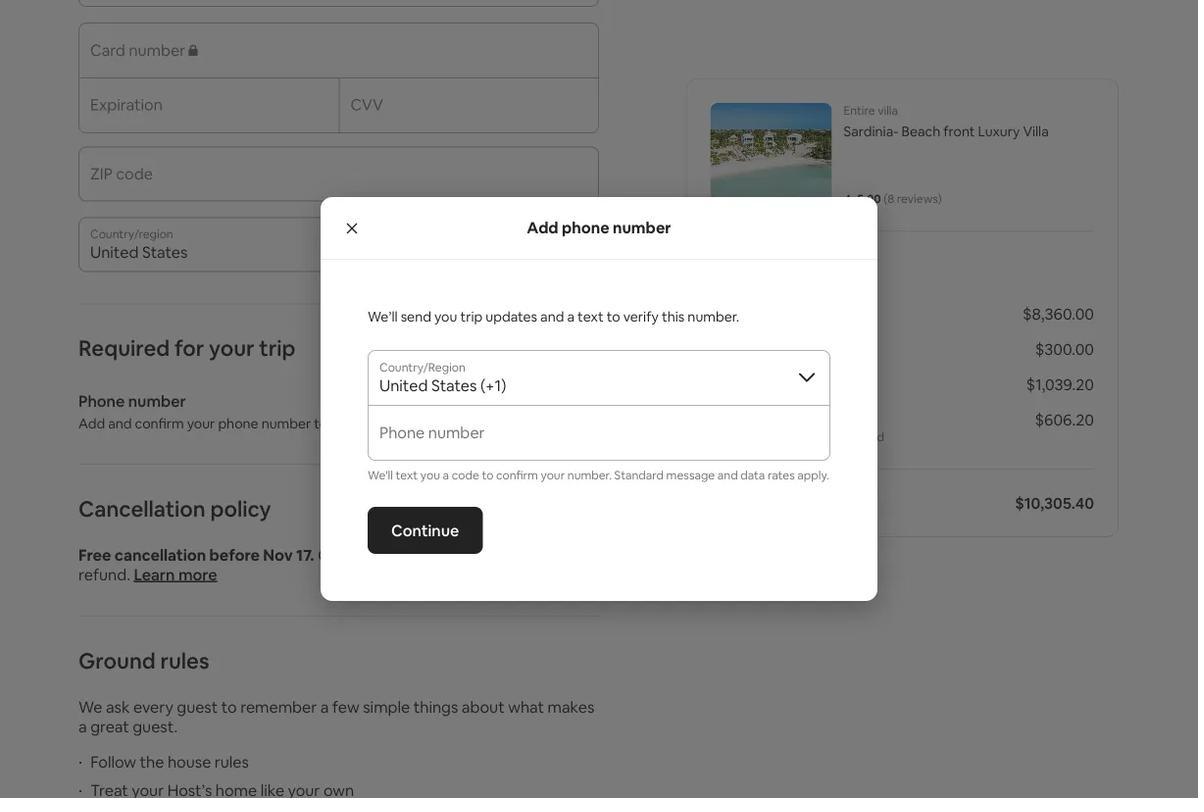 Task type: locate. For each thing, give the bounding box(es) containing it.
1 vertical spatial and
[[108, 415, 132, 432]]

united
[[90, 242, 139, 262], [379, 375, 428, 395]]

to left verify
[[607, 308, 620, 326]]

confirm inside phone number add and confirm your phone number to get trip updates.
[[135, 415, 184, 432]]

0 vertical spatial phone
[[562, 218, 609, 238]]

0 horizontal spatial united
[[90, 242, 139, 262]]

a left great on the left
[[78, 716, 87, 736]]

1 vertical spatial number
[[128, 391, 186, 411]]

confirm inside phone number dialog
[[496, 468, 538, 483]]

free
[[78, 545, 111, 565]]

0 vertical spatial you
[[434, 308, 457, 326]]

phone up policy
[[218, 415, 258, 432]]

1 vertical spatial fee
[[818, 429, 836, 445]]

cancellation
[[115, 545, 206, 565]]

confirm down required for your trip
[[135, 415, 184, 432]]

0 vertical spatial fee
[[777, 339, 801, 359]]

code
[[452, 468, 479, 483]]

0 horizontal spatial confirm
[[135, 415, 184, 432]]

1 vertical spatial text
[[396, 468, 418, 483]]

8
[[888, 191, 894, 206]]

number. down +1 phone field
[[568, 468, 612, 483]]

for inside cancel before dec 10 for a partial refund.
[[475, 545, 496, 565]]

united inside button
[[90, 242, 139, 262]]

1 horizontal spatial fee
[[818, 429, 836, 445]]

number left get
[[261, 415, 311, 432]]

your down required for your trip
[[187, 415, 215, 432]]

and left the data
[[718, 468, 738, 483]]

united up required
[[90, 242, 139, 262]]

text
[[578, 308, 604, 326], [396, 468, 418, 483]]

1 horizontal spatial number.
[[688, 308, 739, 326]]

states inside button
[[142, 242, 188, 262]]

united inside "element"
[[379, 375, 428, 395]]

1 horizontal spatial before
[[371, 545, 420, 565]]

details
[[766, 253, 833, 281]]

number up verify
[[613, 218, 671, 238]]

to inside we ask every guest to remember a few simple things about what makes a great guest.
[[221, 697, 237, 717]]

text left verify
[[578, 308, 604, 326]]

united for united states (+1)
[[379, 375, 428, 395]]

cleaning fee
[[710, 339, 801, 359]]

your down +1 phone field
[[541, 468, 565, 483]]

1 horizontal spatial for
[[475, 545, 496, 565]]

1 vertical spatial united
[[379, 375, 428, 395]]

before down continue
[[371, 545, 420, 565]]

you left code
[[421, 468, 440, 483]]

0 horizontal spatial for
[[174, 334, 204, 362]]

0 horizontal spatial states
[[142, 242, 188, 262]]

1 horizontal spatial united
[[379, 375, 428, 395]]

we'll text you a code to confirm your number. standard message and data rates apply.
[[368, 468, 829, 483]]

makes
[[548, 697, 595, 717]]

2 vertical spatial add
[[78, 415, 105, 432]]

0 horizontal spatial trip
[[259, 334, 296, 362]]

rules
[[160, 647, 209, 675], [215, 752, 249, 772]]

for right required
[[174, 334, 204, 362]]

number
[[613, 218, 671, 238], [128, 391, 186, 411], [261, 415, 311, 432]]

states
[[142, 242, 188, 262], [431, 375, 477, 395]]

number.
[[688, 308, 739, 326], [568, 468, 612, 483]]

$606.20
[[1035, 409, 1094, 429]]

1 vertical spatial phone
[[218, 415, 258, 432]]

add up +1 phone field
[[556, 393, 583, 410]]

2 horizontal spatial and
[[718, 468, 738, 483]]

trip
[[460, 308, 483, 326], [259, 334, 296, 362], [356, 415, 378, 432]]

0 vertical spatial trip
[[460, 308, 483, 326]]

1 vertical spatial your
[[187, 415, 215, 432]]

1 vertical spatial number.
[[568, 468, 612, 483]]

1 horizontal spatial confirm
[[496, 468, 538, 483]]

(
[[884, 191, 888, 206]]

0 vertical spatial rules
[[160, 647, 209, 675]]

add for add
[[556, 393, 583, 410]]

united up updates.
[[379, 375, 428, 395]]

fee down x
[[777, 339, 801, 359]]

2 before from the left
[[371, 545, 420, 565]]

add up we'll send you trip updates and a text to verify this number. on the top
[[527, 218, 559, 238]]

trip left updates
[[460, 308, 483, 326]]

ground rules
[[78, 647, 209, 675]]

6
[[793, 303, 802, 324]]

1 vertical spatial you
[[421, 468, 440, 483]]

and
[[540, 308, 564, 326], [108, 415, 132, 432], [718, 468, 738, 483]]

you right send
[[434, 308, 457, 326]]

united for united states
[[90, 242, 139, 262]]

your
[[209, 334, 255, 362], [187, 415, 215, 432], [541, 468, 565, 483]]

number right 'phone'
[[128, 391, 186, 411]]

rules right house
[[215, 752, 249, 772]]

ground
[[78, 647, 156, 675]]

0 vertical spatial united
[[90, 242, 139, 262]]

trip inside phone number dialog
[[460, 308, 483, 326]]

guest.
[[133, 716, 178, 736]]

0 vertical spatial number.
[[688, 308, 739, 326]]

2 vertical spatial trip
[[356, 415, 378, 432]]

1 vertical spatial for
[[475, 545, 496, 565]]

text right we'll
[[396, 468, 418, 483]]

to left get
[[314, 415, 328, 432]]

your inside phone number dialog
[[541, 468, 565, 483]]

cancel
[[318, 545, 368, 565]]

add for add phone number
[[527, 218, 559, 238]]

2 horizontal spatial trip
[[460, 308, 483, 326]]

0 vertical spatial for
[[174, 334, 204, 362]]

add
[[527, 218, 559, 238], [556, 393, 583, 410], [78, 415, 105, 432]]

0 horizontal spatial number
[[128, 391, 186, 411]]

trip for you
[[460, 308, 483, 326]]

every
[[133, 697, 173, 717]]

0 vertical spatial add
[[527, 218, 559, 238]]

and down 'phone'
[[108, 415, 132, 432]]

and right updates
[[540, 308, 564, 326]]

0 horizontal spatial and
[[108, 415, 132, 432]]

cancellation policy
[[78, 495, 271, 523]]

updates.
[[381, 415, 436, 432]]

0 vertical spatial states
[[142, 242, 188, 262]]

rules up guest
[[160, 647, 209, 675]]

add down 'phone'
[[78, 415, 105, 432]]

villa
[[878, 103, 898, 118]]

1 horizontal spatial text
[[578, 308, 604, 326]]

few
[[332, 697, 360, 717]]

0 vertical spatial and
[[540, 308, 564, 326]]

a left partial
[[500, 545, 508, 565]]

0 vertical spatial confirm
[[135, 415, 184, 432]]

0 horizontal spatial phone
[[218, 415, 258, 432]]

we'll
[[368, 468, 393, 483]]

we'll send you trip updates and a text to verify this number.
[[368, 308, 739, 326]]

for
[[174, 334, 204, 362], [475, 545, 496, 565]]

a
[[567, 308, 575, 326], [443, 468, 449, 483], [500, 545, 508, 565], [320, 697, 329, 717], [78, 716, 87, 736]]

1 horizontal spatial states
[[431, 375, 477, 395]]

before inside cancel before dec 10 for a partial refund.
[[371, 545, 420, 565]]

0 horizontal spatial before
[[209, 545, 260, 565]]

x
[[781, 303, 790, 324]]

$1,393.33
[[710, 303, 778, 324]]

2 vertical spatial number
[[261, 415, 311, 432]]

sardinia-
[[844, 123, 899, 140]]

guest
[[177, 697, 218, 717]]

to right guest
[[221, 697, 237, 717]]

add inside button
[[556, 393, 583, 410]]

1 vertical spatial states
[[431, 375, 477, 395]]

1 vertical spatial trip
[[259, 334, 296, 362]]

2 vertical spatial and
[[718, 468, 738, 483]]

add inside phone number add and confirm your phone number to get trip updates.
[[78, 415, 105, 432]]

phone
[[562, 218, 609, 238], [218, 415, 258, 432]]

phone number add and confirm your phone number to get trip updates.
[[78, 391, 436, 432]]

to right code
[[482, 468, 494, 483]]

states for united states
[[142, 242, 188, 262]]

1 horizontal spatial rules
[[215, 752, 249, 772]]

confirm right code
[[496, 468, 538, 483]]

nights
[[806, 303, 850, 324]]

fee inside $606.20 assistance services fee included
[[818, 429, 836, 445]]

1 horizontal spatial number
[[261, 415, 311, 432]]

great
[[90, 716, 129, 736]]

united states (+1) element
[[368, 350, 831, 405]]

1 vertical spatial confirm
[[496, 468, 538, 483]]

we'll
[[368, 308, 398, 326]]

5.00 ( 8 reviews )
[[857, 191, 942, 206]]

before left nov
[[209, 545, 260, 565]]

this
[[662, 308, 685, 326]]

message
[[666, 468, 715, 483]]

front
[[944, 123, 975, 140]]

free cancellation before nov 17.
[[78, 545, 314, 565]]

2 vertical spatial your
[[541, 468, 565, 483]]

phone up we'll send you trip updates and a text to verify this number. on the top
[[562, 218, 609, 238]]

for right 10
[[475, 545, 496, 565]]

1 horizontal spatial trip
[[356, 415, 378, 432]]

1 vertical spatial add
[[556, 393, 583, 410]]

0 vertical spatial text
[[578, 308, 604, 326]]

trip for your
[[259, 334, 296, 362]]

rates
[[768, 468, 795, 483]]

1 horizontal spatial phone
[[562, 218, 609, 238]]

before
[[209, 545, 260, 565], [371, 545, 420, 565]]

number. right this
[[688, 308, 739, 326]]

0 vertical spatial number
[[613, 218, 671, 238]]

assistance
[[710, 429, 769, 445]]

2 horizontal spatial number
[[613, 218, 671, 238]]

fee right services
[[818, 429, 836, 445]]

states inside "element"
[[431, 375, 477, 395]]

trip up phone number add and confirm your phone number to get trip updates. on the left
[[259, 334, 296, 362]]

)
[[938, 191, 942, 206]]

add inside phone number dialog
[[527, 218, 559, 238]]

and inside phone number add and confirm your phone number to get trip updates.
[[108, 415, 132, 432]]

your up phone number add and confirm your phone number to get trip updates. on the left
[[209, 334, 255, 362]]

villa
[[1023, 123, 1049, 140]]

trip right get
[[356, 415, 378, 432]]

reviews
[[897, 191, 938, 206]]



Task type: vqa. For each thing, say whether or not it's contained in the screenshot.
Add to wishlist: Home in Davenport icon
no



Task type: describe. For each thing, give the bounding box(es) containing it.
get
[[331, 415, 353, 432]]

price details
[[710, 253, 833, 281]]

trip inside phone number add and confirm your phone number to get trip updates.
[[356, 415, 378, 432]]

required
[[78, 334, 170, 362]]

services
[[771, 429, 815, 445]]

follow the house rules
[[90, 752, 249, 772]]

$300.00
[[1035, 339, 1094, 359]]

learn more button
[[134, 564, 217, 584]]

continue button
[[368, 507, 483, 554]]

17.
[[296, 545, 314, 565]]

10
[[456, 545, 472, 565]]

phone number dialog
[[321, 197, 878, 601]]

the
[[140, 752, 164, 772]]

your inside phone number add and confirm your phone number to get trip updates.
[[187, 415, 215, 432]]

luxury
[[978, 123, 1020, 140]]

included
[[838, 429, 884, 445]]

continue
[[391, 520, 459, 540]]

$606.20 assistance services fee included
[[710, 409, 1094, 445]]

policy
[[210, 495, 271, 523]]

required for your trip
[[78, 334, 296, 362]]

entire
[[844, 103, 875, 118]]

add phone number
[[527, 218, 671, 238]]

united states (+1)
[[379, 375, 506, 395]]

cleaning
[[710, 339, 774, 359]]

beach
[[902, 123, 941, 140]]

cancellation
[[78, 495, 206, 523]]

you for send
[[434, 308, 457, 326]]

(+1)
[[480, 375, 506, 395]]

add button
[[541, 385, 599, 418]]

a right updates
[[567, 308, 575, 326]]

5.00
[[857, 191, 881, 206]]

1 horizontal spatial and
[[540, 308, 564, 326]]

standard
[[614, 468, 664, 483]]

phone inside phone number add and confirm your phone number to get trip updates.
[[218, 415, 258, 432]]

$1,039.20
[[1026, 374, 1094, 394]]

united states button
[[78, 217, 599, 272]]

to inside phone number add and confirm your phone number to get trip updates.
[[314, 415, 328, 432]]

cleaning fee button
[[710, 339, 801, 359]]

entire villa sardinia- beach front luxury villa
[[844, 103, 1049, 140]]

data
[[741, 468, 765, 483]]

a inside cancel before dec 10 for a partial refund.
[[500, 545, 508, 565]]

1 vertical spatial rules
[[215, 752, 249, 772]]

0 horizontal spatial text
[[396, 468, 418, 483]]

united states element
[[78, 217, 599, 272]]

$10,305.40
[[1015, 493, 1094, 513]]

number inside dialog
[[613, 218, 671, 238]]

you for text
[[421, 468, 440, 483]]

phone
[[78, 391, 125, 411]]

nov
[[263, 545, 293, 565]]

things
[[413, 697, 458, 717]]

follow
[[90, 752, 136, 772]]

price
[[710, 253, 761, 281]]

+1
[[379, 430, 395, 450]]

0 vertical spatial your
[[209, 334, 255, 362]]

cancel before dec 10 for a partial refund.
[[78, 545, 558, 584]]

verify
[[623, 308, 659, 326]]

learn
[[134, 564, 175, 584]]

$8,360.00
[[1023, 303, 1094, 324]]

states for united states (+1)
[[431, 375, 477, 395]]

simple
[[363, 697, 410, 717]]

$1,393.33 x 6 nights
[[710, 303, 850, 324]]

a left code
[[443, 468, 449, 483]]

1 before from the left
[[209, 545, 260, 565]]

dec
[[423, 545, 452, 565]]

0 horizontal spatial fee
[[777, 339, 801, 359]]

ask
[[106, 697, 130, 717]]

what
[[508, 697, 544, 717]]

phone inside dialog
[[562, 218, 609, 238]]

about
[[462, 697, 505, 717]]

we
[[78, 697, 102, 717]]

updates
[[486, 308, 537, 326]]

0 horizontal spatial number.
[[568, 468, 612, 483]]

+1 telephone field
[[401, 430, 819, 450]]

remember
[[240, 697, 317, 717]]

more
[[178, 564, 217, 584]]

send
[[401, 308, 431, 326]]

house
[[168, 752, 211, 772]]

united states
[[90, 242, 188, 262]]

partial
[[511, 545, 558, 565]]

refund.
[[78, 564, 130, 584]]

learn more
[[134, 564, 217, 584]]

apply.
[[798, 468, 829, 483]]

0 horizontal spatial rules
[[160, 647, 209, 675]]

we ask every guest to remember a few simple things about what makes a great guest.
[[78, 697, 595, 736]]

a left few at the left of page
[[320, 697, 329, 717]]



